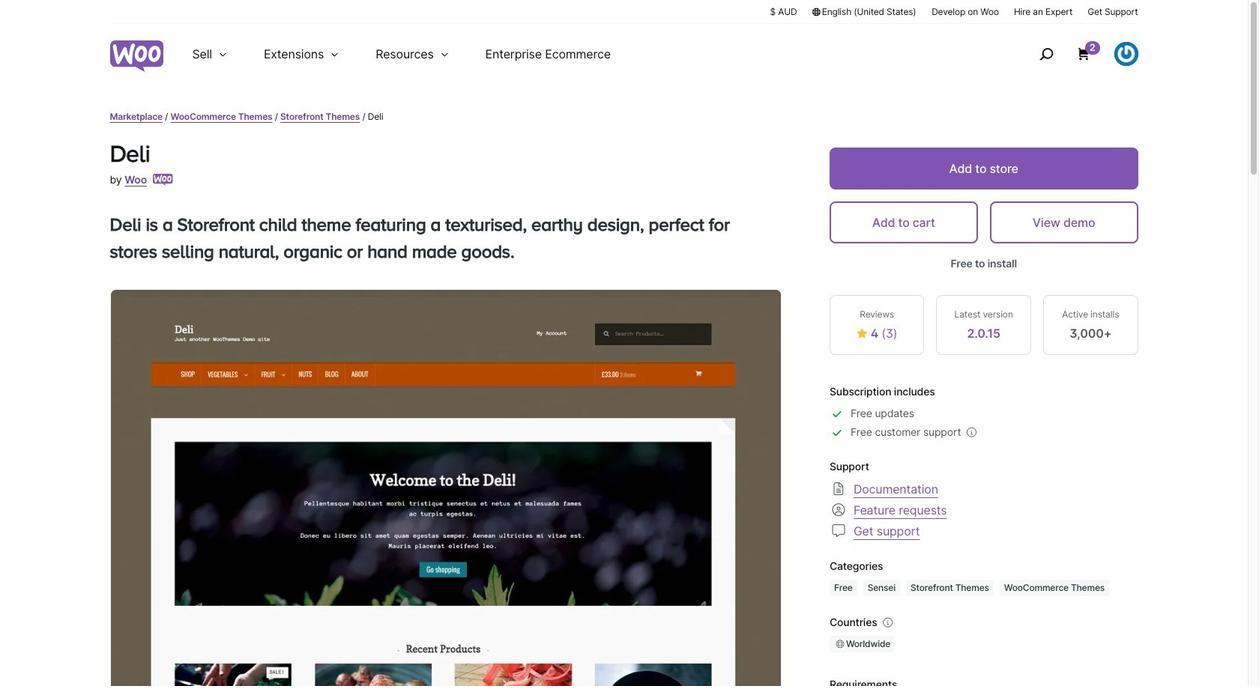 Task type: locate. For each thing, give the bounding box(es) containing it.
open account menu image
[[1114, 42, 1138, 66]]

search image
[[1034, 42, 1058, 66]]

message image
[[830, 522, 848, 540]]

service navigation menu element
[[1007, 30, 1138, 78]]

circle user image
[[830, 501, 848, 519]]

product header image: image
[[111, 290, 781, 687]]

globe image
[[834, 639, 846, 651]]



Task type: vqa. For each thing, say whether or not it's contained in the screenshot.
alert
no



Task type: describe. For each thing, give the bounding box(es) containing it.
developed by woocommerce image
[[153, 174, 173, 186]]

circle info image
[[880, 615, 895, 630]]

file lines image
[[830, 480, 848, 498]]



